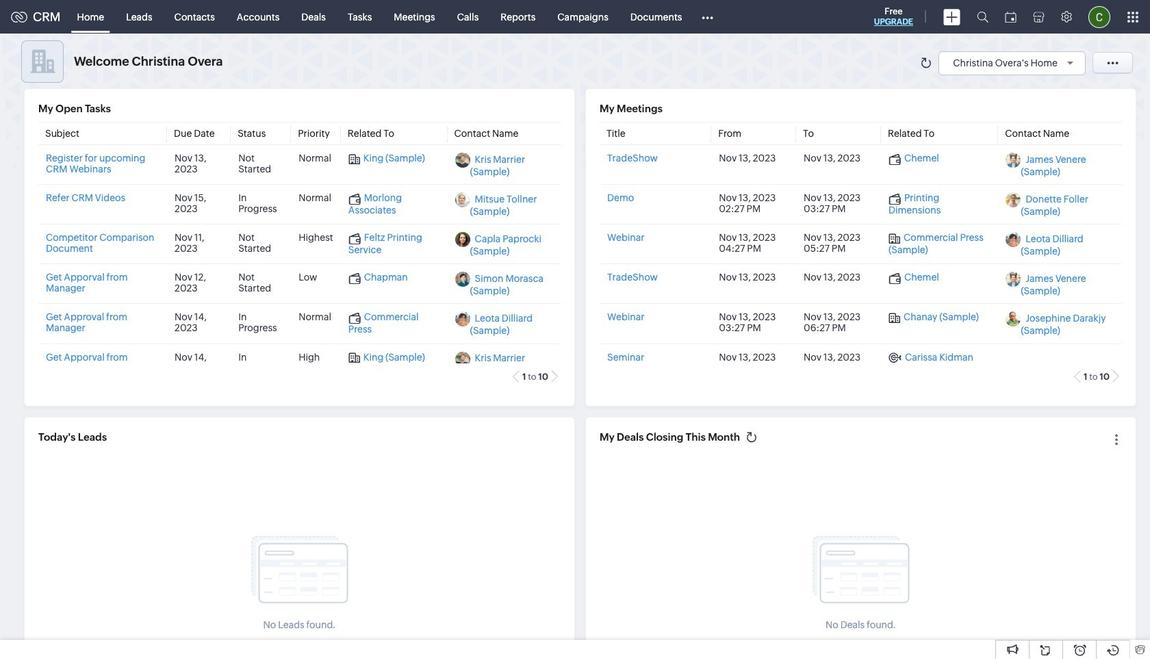 Task type: describe. For each thing, give the bounding box(es) containing it.
logo image
[[11, 11, 27, 22]]

search element
[[969, 0, 997, 34]]

profile element
[[1081, 0, 1119, 33]]

search image
[[977, 11, 989, 23]]

calendar image
[[1005, 11, 1017, 22]]

create menu image
[[944, 9, 961, 25]]



Task type: locate. For each thing, give the bounding box(es) containing it.
Other Modules field
[[693, 6, 723, 28]]

create menu element
[[935, 0, 969, 33]]

profile image
[[1089, 6, 1111, 28]]



Task type: vqa. For each thing, say whether or not it's contained in the screenshot.
the Profile Element
yes



